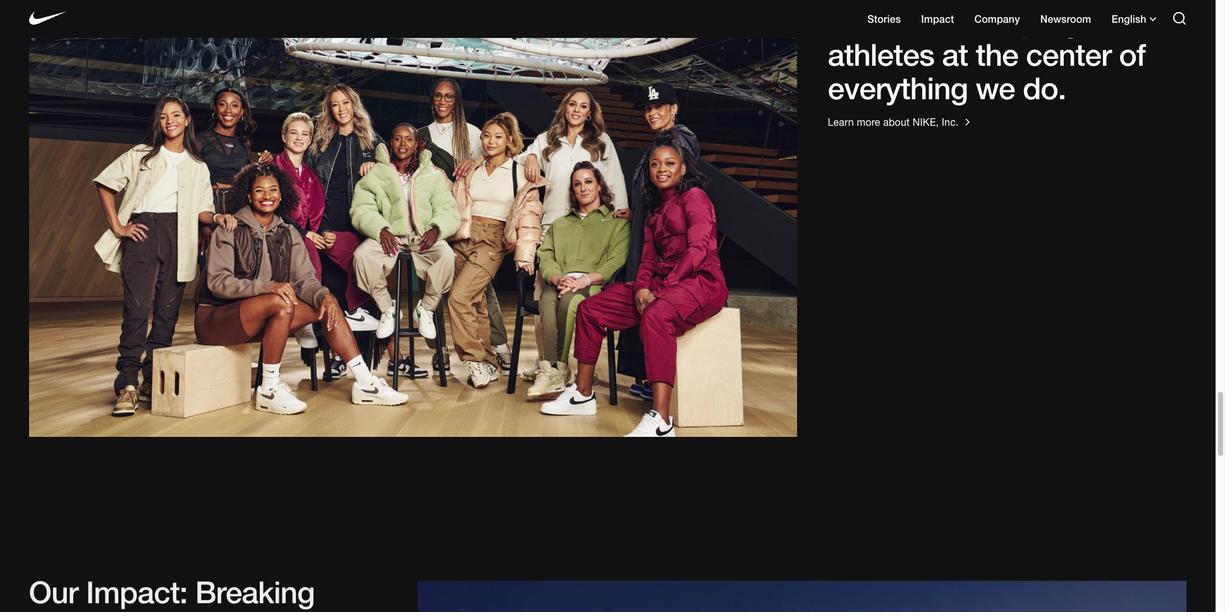 Task type: locate. For each thing, give the bounding box(es) containing it.
center
[[1027, 36, 1112, 72]]

open search image
[[1172, 10, 1188, 26]]

company
[[975, 12, 1021, 24]]

home image
[[29, 7, 67, 29]]

0 vertical spatial nike,
[[828, 3, 904, 39]]

nike,
[[828, 3, 904, 39], [913, 117, 939, 128]]

nike, inc: keeping athletes at the center of everything we do.
[[828, 3, 1146, 105]]

stories link
[[868, 12, 902, 24]]

newsroom
[[1041, 12, 1092, 24]]

learn more about nike, inc.
[[828, 117, 959, 128]]

we
[[976, 69, 1016, 105]]

1 horizontal spatial nike,
[[913, 117, 939, 128]]

inc.
[[942, 117, 959, 128]]

athletes
[[828, 36, 935, 72]]

impact link
[[922, 12, 955, 24]]

inc:
[[912, 3, 961, 39]]

keeping
[[968, 3, 1080, 39]]

about
[[884, 117, 910, 128]]

company link
[[975, 12, 1021, 24]]

0 horizontal spatial nike,
[[828, 3, 904, 39]]

english button
[[1112, 12, 1157, 24]]

learn
[[828, 117, 855, 128]]



Task type: describe. For each thing, give the bounding box(es) containing it.
barriers
[[29, 605, 134, 612]]

1972
[[225, 605, 290, 612]]

our
[[29, 572, 78, 608]]

impact
[[922, 12, 955, 24]]

1 vertical spatial nike,
[[913, 117, 939, 128]]

everything
[[828, 69, 969, 105]]

newsroom link
[[1041, 12, 1092, 24]]

stories
[[868, 12, 902, 24]]

more
[[857, 117, 881, 128]]

do.
[[1023, 69, 1067, 105]]

since
[[142, 605, 217, 612]]

nike, inside nike, inc: keeping athletes at the center of everything we do.
[[828, 3, 904, 39]]

at
[[943, 36, 968, 72]]

english
[[1112, 12, 1147, 24]]

impact:
[[86, 572, 187, 608]]

breaking
[[195, 572, 315, 608]]

learn more about nike, inc. link
[[828, 117, 972, 128]]

the
[[976, 36, 1019, 72]]

of
[[1120, 36, 1146, 72]]

our impact: breaking barriers since 1972
[[29, 572, 315, 612]]



Task type: vqa. For each thing, say whether or not it's contained in the screenshot.
Sourcing
no



